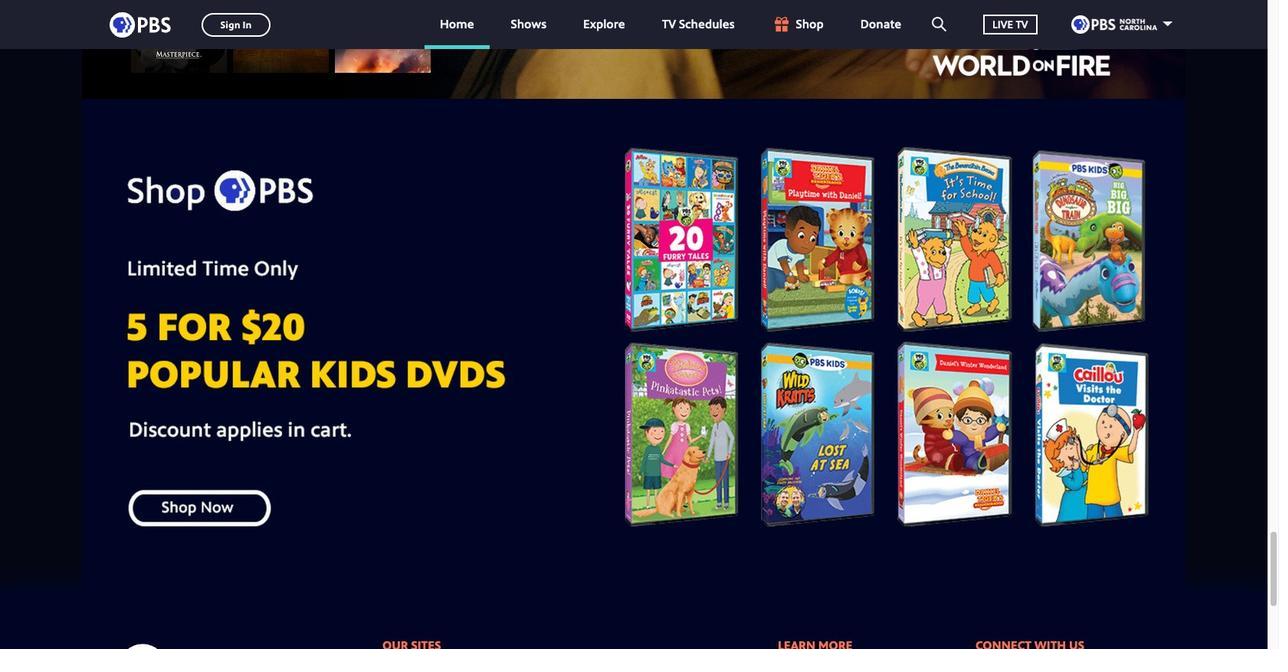 Task type: describe. For each thing, give the bounding box(es) containing it.
shows
[[511, 16, 547, 32]]

0 horizontal spatial tv
[[662, 16, 676, 32]]

hotel portofino image
[[233, 0, 329, 73]]

tv schedules
[[662, 16, 735, 32]]

live
[[993, 17, 1013, 31]]

search image
[[932, 17, 947, 31]]

tv schedules link
[[647, 0, 750, 49]]

live tv link
[[968, 0, 1053, 49]]

shop
[[796, 16, 824, 32]]

home
[[440, 16, 474, 32]]

schedules
[[679, 16, 735, 32]]

shows link
[[496, 0, 562, 49]]

donate link
[[845, 0, 917, 49]]

pbs image
[[110, 7, 171, 42]]

donate
[[861, 16, 902, 32]]



Task type: vqa. For each thing, say whether or not it's contained in the screenshot.
PM related to 12:00 PM
no



Task type: locate. For each thing, give the bounding box(es) containing it.
home link
[[425, 0, 490, 49]]

1 horizontal spatial tv
[[1016, 17, 1028, 31]]

explore link
[[568, 0, 641, 49]]

explore
[[583, 16, 625, 32]]

pbs home image
[[119, 640, 234, 649]]

live tv
[[993, 17, 1028, 31]]

0 horizontal spatial world on fire image
[[335, 0, 431, 73]]

1 horizontal spatial world on fire image
[[907, 18, 1137, 76]]

downton abbey image
[[131, 0, 227, 73]]

pbs nc image
[[1071, 15, 1158, 34]]

tv right live
[[1016, 17, 1028, 31]]

shop link
[[756, 0, 839, 49]]

world on fire image
[[335, 0, 431, 73], [907, 18, 1137, 76]]

tv left schedules
[[662, 16, 676, 32]]

tv
[[662, 16, 676, 32], [1016, 17, 1028, 31]]

shop pbs: buy more save more on select kids dvds. buy 5 for $20 at shop pbs. image
[[82, 99, 1186, 590]]



